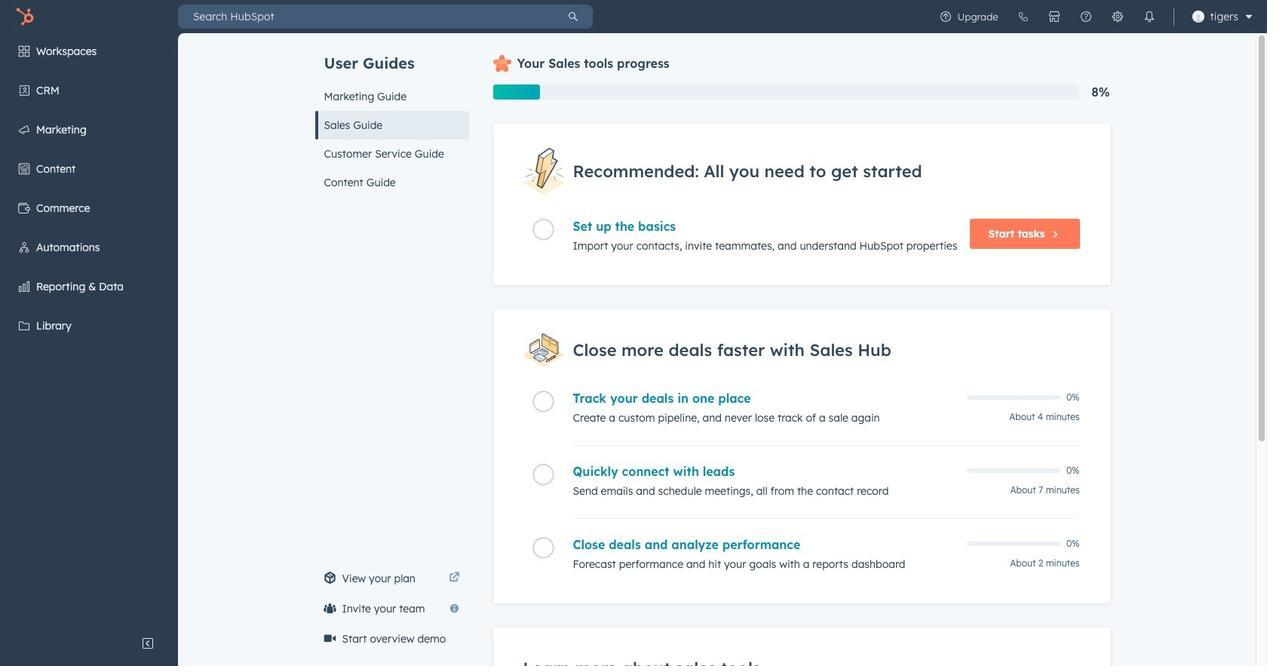 Task type: locate. For each thing, give the bounding box(es) containing it.
settings image
[[1112, 11, 1124, 23]]

howard n/a image
[[1193, 11, 1205, 23]]

help image
[[1080, 11, 1092, 23]]

link opens in a new window image
[[449, 570, 460, 588], [449, 573, 460, 584]]

progress bar
[[493, 85, 540, 100]]

menu
[[930, 0, 1259, 33], [0, 33, 178, 629]]

user guides element
[[315, 33, 469, 197]]



Task type: vqa. For each thing, say whether or not it's contained in the screenshot.
leftmost DEEPDARK@GMAIL.COM
no



Task type: describe. For each thing, give the bounding box(es) containing it.
1 horizontal spatial menu
[[930, 0, 1259, 33]]

2 link opens in a new window image from the top
[[449, 573, 460, 584]]

marketplaces image
[[1049, 11, 1061, 23]]

0 horizontal spatial menu
[[0, 33, 178, 629]]

notifications image
[[1144, 11, 1156, 23]]

1 link opens in a new window image from the top
[[449, 570, 460, 588]]

Search HubSpot search field
[[178, 5, 554, 29]]



